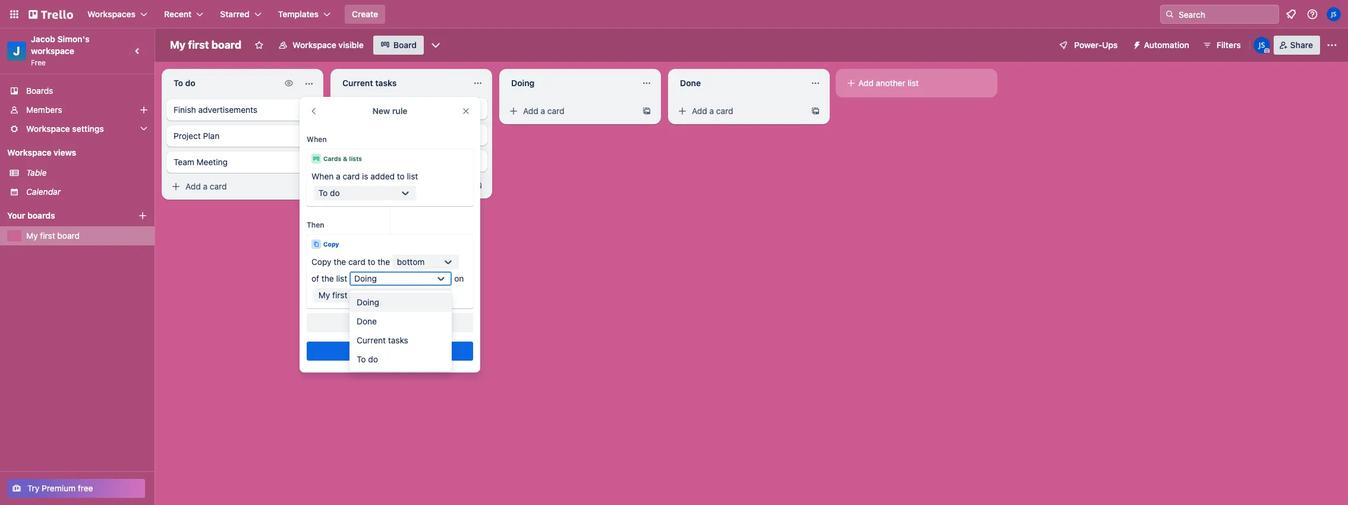 Task type: locate. For each thing, give the bounding box(es) containing it.
2 vertical spatial first
[[332, 290, 348, 300]]

1 vertical spatial doing
[[357, 297, 379, 307]]

finish advertisements link up project plan "link"
[[166, 99, 319, 121]]

0 horizontal spatial create from template… image
[[473, 181, 483, 190]]

1 horizontal spatial advertisements
[[367, 103, 426, 114]]

add a card down 'done' text box
[[692, 106, 734, 116]]

first down recent dropdown button
[[188, 39, 209, 51]]

2 vertical spatial workspace
[[7, 147, 51, 158]]

finish advertisements up plan
[[174, 105, 257, 115]]

0 horizontal spatial team meeting link
[[166, 152, 319, 173]]

add a card
[[523, 106, 565, 116], [692, 106, 734, 116], [354, 180, 396, 190], [186, 181, 227, 191]]

first down of the list
[[332, 290, 348, 300]]

1 vertical spatial first
[[40, 231, 55, 241]]

1 horizontal spatial my
[[170, 39, 186, 51]]

doing down copy the card to the
[[354, 274, 377, 284]]

1 horizontal spatial meeting
[[365, 156, 397, 166]]

0 horizontal spatial sm image
[[170, 181, 182, 193]]

a for left create from template… image
[[372, 180, 376, 190]]

calendar
[[26, 187, 61, 197]]

a for doing text box's create from template… image
[[541, 106, 545, 116]]

To do text field
[[166, 74, 278, 93]]

1 horizontal spatial finish advertisements
[[343, 103, 426, 114]]

0 horizontal spatial advertisements
[[198, 105, 257, 115]]

to down current
[[357, 354, 366, 365]]

add a card for left create from template… image
[[354, 180, 396, 190]]

create from template… image
[[304, 182, 314, 191]]

jacob simon's workspace link
[[31, 34, 92, 56]]

first
[[188, 39, 209, 51], [40, 231, 55, 241], [332, 290, 348, 300]]

do right create from template… icon
[[330, 188, 340, 198]]

first down "boards"
[[40, 231, 55, 241]]

team down 'project'
[[174, 157, 194, 167]]

0 horizontal spatial do
[[330, 188, 340, 198]]

j
[[13, 44, 20, 58]]

your boards with 1 items element
[[7, 209, 120, 223]]

add a card down lists
[[354, 180, 396, 190]]

automation
[[1144, 40, 1190, 50]]

1 horizontal spatial finish
[[343, 103, 365, 114]]

team meeting up is
[[343, 156, 397, 166]]

rule right new
[[392, 106, 408, 116]]

show menu image
[[1327, 39, 1338, 51]]

workspace inside button
[[293, 40, 336, 50]]

of
[[312, 274, 319, 284]]

add a card down doing text box
[[523, 106, 565, 116]]

the for card
[[334, 257, 346, 267]]

to
[[319, 188, 328, 198], [357, 354, 366, 365]]

2 horizontal spatial first
[[332, 290, 348, 300]]

my first board down recent dropdown button
[[170, 39, 241, 51]]

workspace down members
[[26, 124, 70, 134]]

simon's
[[57, 34, 90, 44]]

1 horizontal spatial sm image
[[339, 180, 351, 191]]

automation button
[[1128, 36, 1197, 55]]

card
[[548, 106, 565, 116], [716, 106, 734, 116], [343, 171, 360, 181], [379, 180, 396, 190], [210, 181, 227, 191], [348, 257, 366, 267]]

finish left new
[[343, 103, 365, 114]]

open information menu image
[[1307, 8, 1319, 20]]

workspace
[[293, 40, 336, 50], [26, 124, 70, 134], [7, 147, 51, 158]]

a down plan
[[203, 181, 208, 191]]

0 horizontal spatial to
[[319, 188, 328, 198]]

recent
[[164, 9, 192, 19]]

copy down then
[[323, 241, 339, 248]]

do down current
[[368, 354, 378, 365]]

workspace settings
[[26, 124, 104, 134]]

add a card link down doing text box
[[504, 103, 637, 120]]

1 horizontal spatial first
[[188, 39, 209, 51]]

0 notifications image
[[1284, 7, 1299, 21]]

action
[[391, 318, 415, 328]]

meeting up 'added'
[[365, 156, 397, 166]]

finish advertisements down current tasks text field
[[343, 103, 426, 114]]

0 vertical spatial to
[[397, 171, 405, 181]]

the
[[334, 257, 346, 267], [378, 257, 390, 267], [322, 274, 334, 284]]

team meeting link for current tasks text field's sm image
[[335, 150, 488, 172]]

rule down tasks
[[401, 346, 416, 356]]

add a card down plan
[[186, 181, 227, 191]]

list right 'added'
[[407, 171, 418, 181]]

this member is an admin of this board. image
[[1265, 48, 1270, 54]]

1 vertical spatial do
[[368, 354, 378, 365]]

team
[[343, 156, 363, 166], [174, 157, 194, 167]]

my
[[170, 39, 186, 51], [26, 231, 38, 241], [319, 290, 330, 300]]

0 vertical spatial my first board
[[170, 39, 241, 51]]

add inside button
[[364, 346, 380, 356]]

add new rule
[[364, 346, 416, 356]]

1 vertical spatial rule
[[401, 346, 416, 356]]

1 vertical spatial to
[[357, 354, 366, 365]]

add left 'added'
[[354, 180, 370, 190]]

a
[[541, 106, 545, 116], [710, 106, 714, 116], [336, 171, 341, 181], [372, 180, 376, 190], [203, 181, 208, 191]]

0 horizontal spatial team meeting
[[174, 157, 228, 167]]

templates
[[278, 9, 319, 19]]

team up when a card is added to list
[[343, 156, 363, 166]]

team for current tasks text field's sm image
[[343, 156, 363, 166]]

1 vertical spatial list
[[407, 171, 418, 181]]

card for add a card link associated with 'done' text box create from template… image
[[716, 106, 734, 116]]

copy
[[323, 241, 339, 248], [312, 257, 332, 267]]

rule
[[392, 106, 408, 116], [401, 346, 416, 356]]

advertisements down to do "text field"
[[198, 105, 257, 115]]

1 vertical spatial when
[[312, 171, 334, 181]]

finish advertisements
[[343, 103, 426, 114], [174, 105, 257, 115]]

the right of
[[322, 274, 334, 284]]

add down project plan on the top of the page
[[186, 181, 201, 191]]

plan
[[203, 131, 220, 141]]

add a card link for 'done' text box create from template… image
[[673, 103, 806, 120]]

list down copy the card to the
[[336, 274, 347, 284]]

0 horizontal spatial my
[[26, 231, 38, 241]]

premium
[[42, 483, 76, 494]]

1 horizontal spatial to do
[[357, 354, 378, 365]]

meeting down plan
[[197, 157, 228, 167]]

workspace views
[[7, 147, 76, 158]]

1 vertical spatial copy
[[312, 257, 332, 267]]

to do down current
[[357, 354, 378, 365]]

board up done
[[350, 290, 372, 300]]

tasks
[[388, 335, 408, 345]]

a down 'done' text box
[[710, 106, 714, 116]]

when
[[307, 135, 327, 144], [312, 171, 334, 181]]

0 horizontal spatial finish advertisements link
[[166, 99, 319, 121]]

0 vertical spatial to do
[[319, 188, 340, 198]]

workspace inside dropdown button
[[26, 124, 70, 134]]

1 vertical spatial my
[[26, 231, 38, 241]]

my down your boards
[[26, 231, 38, 241]]

0 horizontal spatial team
[[174, 157, 194, 167]]

views
[[54, 147, 76, 158]]

when up cards
[[307, 135, 327, 144]]

copy up of
[[312, 257, 332, 267]]

card down doing text box
[[548, 106, 565, 116]]

to right create from template… icon
[[319, 188, 328, 198]]

back to home image
[[29, 5, 73, 24]]

list inside add another list link
[[908, 78, 919, 88]]

2 horizontal spatial list
[[908, 78, 919, 88]]

settings
[[72, 124, 104, 134]]

2 vertical spatial my
[[319, 290, 330, 300]]

board inside text field
[[211, 39, 241, 51]]

sm image
[[1128, 36, 1144, 52], [283, 77, 295, 89], [846, 77, 857, 89], [677, 105, 689, 117]]

board down starred
[[211, 39, 241, 51]]

a for create from template… icon
[[203, 181, 208, 191]]

customize views image
[[430, 39, 442, 51]]

finish advertisements for to do "text field" finish advertisements link
[[174, 105, 257, 115]]

0 vertical spatial do
[[330, 188, 340, 198]]

first inside board name text field
[[188, 39, 209, 51]]

templates button
[[271, 5, 338, 24]]

1 horizontal spatial finish advertisements link
[[335, 98, 488, 120]]

the up of the list
[[334, 257, 346, 267]]

project
[[174, 131, 201, 141]]

1 horizontal spatial to
[[397, 171, 405, 181]]

to
[[397, 171, 405, 181], [368, 257, 375, 267]]

0 horizontal spatial finish advertisements
[[174, 105, 257, 115]]

my down recent
[[170, 39, 186, 51]]

card for add a card link related to left create from template… image
[[379, 180, 396, 190]]

a right is
[[372, 180, 376, 190]]

1 horizontal spatial board
[[211, 39, 241, 51]]

finish
[[343, 103, 365, 114], [174, 105, 196, 115]]

workspace up table
[[7, 147, 51, 158]]

power-
[[1075, 40, 1103, 50]]

0 horizontal spatial to do
[[319, 188, 340, 198]]

finish advertisements link down current tasks text field
[[335, 98, 488, 120]]

0 vertical spatial workspace
[[293, 40, 336, 50]]

0 horizontal spatial my first board
[[26, 231, 80, 241]]

my down of the list
[[319, 290, 330, 300]]

to right 'added'
[[397, 171, 405, 181]]

add down current
[[364, 346, 380, 356]]

0 vertical spatial copy
[[323, 241, 339, 248]]

when up create from template… icon
[[312, 171, 334, 181]]

to left bottom
[[368, 257, 375, 267]]

card down 'done' text box
[[716, 106, 734, 116]]

add left another in the right of the page
[[859, 78, 874, 88]]

my first board
[[170, 39, 241, 51], [26, 231, 80, 241], [319, 290, 372, 300]]

create
[[352, 9, 378, 19]]

team meeting link down project plan "link"
[[166, 152, 319, 173]]

to do right create from template… icon
[[319, 188, 340, 198]]

Current tasks text field
[[335, 74, 466, 93]]

add down 'done' text box
[[692, 106, 707, 116]]

board
[[211, 39, 241, 51], [57, 231, 80, 241], [350, 290, 372, 300]]

doing up done
[[357, 297, 379, 307]]

team meeting down project plan on the top of the page
[[174, 157, 228, 167]]

add right +
[[373, 318, 388, 328]]

my first board down of the list
[[319, 290, 372, 300]]

card right is
[[379, 180, 396, 190]]

Doing text field
[[504, 74, 635, 93]]

add a card link down 'done' text box
[[673, 103, 806, 120]]

0 vertical spatial first
[[188, 39, 209, 51]]

1 horizontal spatial do
[[368, 354, 378, 365]]

add a card link down project plan "link"
[[166, 178, 300, 195]]

do
[[330, 188, 340, 198], [368, 354, 378, 365]]

workspace for workspace settings
[[26, 124, 70, 134]]

table
[[26, 168, 47, 178]]

add a card for 'done' text box create from template… image
[[692, 106, 734, 116]]

add a card link
[[504, 103, 637, 120], [673, 103, 806, 120], [335, 177, 469, 194], [166, 178, 300, 195]]

create from template… image
[[642, 106, 652, 116], [811, 106, 821, 116], [473, 181, 483, 190]]

0 vertical spatial my
[[170, 39, 186, 51]]

a down doing text box
[[541, 106, 545, 116]]

finish advertisements link
[[335, 98, 488, 120], [166, 99, 319, 121]]

1 horizontal spatial create from template… image
[[642, 106, 652, 116]]

create button
[[345, 5, 385, 24]]

list right another in the right of the page
[[908, 78, 919, 88]]

add board image
[[138, 211, 147, 221]]

my first board inside board name text field
[[170, 39, 241, 51]]

finish up 'project'
[[174, 105, 196, 115]]

add a card link down lists
[[335, 177, 469, 194]]

add a card for create from template… icon
[[186, 181, 227, 191]]

0 vertical spatial doing
[[354, 274, 377, 284]]

1 vertical spatial workspace
[[26, 124, 70, 134]]

copy the card to the
[[312, 257, 390, 267]]

1 horizontal spatial list
[[407, 171, 418, 181]]

add a card link for doing text box's create from template… image
[[504, 103, 637, 120]]

copy for copy
[[323, 241, 339, 248]]

add a card for doing text box's create from template… image
[[523, 106, 565, 116]]

1 vertical spatial board
[[57, 231, 80, 241]]

sm image
[[508, 105, 520, 117], [339, 180, 351, 191], [170, 181, 182, 193]]

card down plan
[[210, 181, 227, 191]]

calendar link
[[26, 186, 147, 198]]

sm image for to do "text field"
[[170, 181, 182, 193]]

advertisements down current tasks text field
[[367, 103, 426, 114]]

board down your boards with 1 items element
[[57, 231, 80, 241]]

2 vertical spatial my first board
[[319, 290, 372, 300]]

search image
[[1165, 10, 1175, 19]]

team meeting link down "new rule"
[[335, 150, 488, 172]]

finish advertisements link for to do "text field"
[[166, 99, 319, 121]]

current tasks
[[357, 335, 408, 345]]

2 vertical spatial list
[[336, 274, 347, 284]]

list for of the list
[[336, 274, 347, 284]]

sm image for current tasks text field
[[339, 180, 351, 191]]

workspace down templates popup button
[[293, 40, 336, 50]]

0 horizontal spatial meeting
[[197, 157, 228, 167]]

1 horizontal spatial team
[[343, 156, 363, 166]]

free
[[31, 58, 46, 67]]

1 vertical spatial my first board
[[26, 231, 80, 241]]

add new rule button
[[307, 342, 473, 361]]

2 horizontal spatial my first board
[[319, 290, 372, 300]]

team meeting link
[[335, 150, 488, 172], [166, 152, 319, 173]]

board
[[393, 40, 417, 50]]

to do
[[319, 188, 340, 198], [357, 354, 378, 365]]

1 horizontal spatial to
[[357, 354, 366, 365]]

the left bottom
[[378, 257, 390, 267]]

workspace
[[31, 46, 74, 56]]

advertisements for to do "text field"
[[198, 105, 257, 115]]

0 vertical spatial list
[[908, 78, 919, 88]]

0 vertical spatial board
[[211, 39, 241, 51]]

advertisements
[[367, 103, 426, 114], [198, 105, 257, 115]]

1 horizontal spatial team meeting
[[343, 156, 397, 166]]

2 horizontal spatial board
[[350, 290, 372, 300]]

jacob simon (jacobsimon16) image
[[1327, 7, 1341, 21]]

0 horizontal spatial list
[[336, 274, 347, 284]]

my first board down your boards with 1 items element
[[26, 231, 80, 241]]

1 horizontal spatial my first board
[[170, 39, 241, 51]]

1 horizontal spatial team meeting link
[[335, 150, 488, 172]]

rule inside button
[[401, 346, 416, 356]]

0 horizontal spatial finish
[[174, 105, 196, 115]]

1 vertical spatial to
[[368, 257, 375, 267]]

workspace for workspace visible
[[293, 40, 336, 50]]

2 horizontal spatial create from template… image
[[811, 106, 821, 116]]

0 vertical spatial when
[[307, 135, 327, 144]]



Task type: describe. For each thing, give the bounding box(es) containing it.
cards & lists
[[323, 155, 362, 162]]

meeting for to do "text field"
[[197, 157, 228, 167]]

team for sm image for to do "text field"
[[174, 157, 194, 167]]

list for add another list
[[908, 78, 919, 88]]

add a card link for left create from template… image
[[335, 177, 469, 194]]

0 horizontal spatial board
[[57, 231, 80, 241]]

meeting for current tasks text field
[[365, 156, 397, 166]]

sm image inside automation button
[[1128, 36, 1144, 52]]

add another list
[[859, 78, 919, 88]]

bottom
[[397, 257, 425, 267]]

boards
[[26, 86, 53, 96]]

when for when
[[307, 135, 327, 144]]

add another list link
[[841, 74, 993, 93]]

starred button
[[213, 5, 269, 24]]

added
[[371, 171, 395, 181]]

card for doing text box's create from template… image add a card link
[[548, 106, 565, 116]]

0 horizontal spatial to
[[368, 257, 375, 267]]

the for list
[[322, 274, 334, 284]]

share button
[[1274, 36, 1321, 55]]

star or unstar board image
[[255, 40, 264, 50]]

sm image inside add another list link
[[846, 77, 857, 89]]

lists
[[349, 155, 362, 162]]

done
[[357, 316, 377, 326]]

new
[[382, 346, 399, 356]]

members
[[26, 105, 62, 115]]

workspace for workspace views
[[7, 147, 51, 158]]

project plan link
[[166, 125, 319, 147]]

cards
[[323, 155, 341, 162]]

share
[[1291, 40, 1314, 50]]

workspaces
[[87, 9, 136, 19]]

starred
[[220, 9, 250, 19]]

boards
[[27, 210, 55, 221]]

workspace visible
[[293, 40, 364, 50]]

2 vertical spatial board
[[350, 290, 372, 300]]

0 vertical spatial to
[[319, 188, 328, 198]]

workspace visible button
[[271, 36, 371, 55]]

+ add action
[[365, 318, 415, 328]]

jacob
[[31, 34, 55, 44]]

create from template… image for doing text box
[[642, 106, 652, 116]]

+
[[365, 318, 371, 328]]

members link
[[0, 100, 155, 120]]

power-ups button
[[1051, 36, 1125, 55]]

free
[[78, 483, 93, 494]]

new
[[373, 106, 390, 116]]

your boards
[[7, 210, 55, 221]]

try premium free
[[27, 483, 93, 494]]

jacob simon (jacobsimon16) image
[[1254, 37, 1271, 54]]

finish for current tasks text field
[[343, 103, 365, 114]]

try premium free button
[[7, 479, 145, 498]]

try
[[27, 483, 39, 494]]

of the list
[[312, 274, 347, 284]]

ups
[[1103, 40, 1118, 50]]

a down the cards & lists
[[336, 171, 341, 181]]

team meeting for sm image for to do "text field"
[[174, 157, 228, 167]]

jacob simon's workspace free
[[31, 34, 92, 67]]

recent button
[[157, 5, 211, 24]]

is
[[362, 171, 368, 181]]

1 vertical spatial to do
[[357, 354, 378, 365]]

workspace settings button
[[0, 120, 155, 139]]

finish for to do "text field"
[[174, 105, 196, 115]]

then
[[307, 221, 324, 230]]

when for when a card is added to list
[[312, 171, 334, 181]]

your
[[7, 210, 25, 221]]

finish advertisements for finish advertisements link corresponding to current tasks text field
[[343, 103, 426, 114]]

0 horizontal spatial first
[[40, 231, 55, 241]]

add a card link for create from template… icon
[[166, 178, 300, 195]]

on
[[454, 274, 464, 284]]

2 horizontal spatial my
[[319, 290, 330, 300]]

primary element
[[0, 0, 1349, 29]]

card left is
[[343, 171, 360, 181]]

2 horizontal spatial sm image
[[508, 105, 520, 117]]

another
[[876, 78, 906, 88]]

visible
[[339, 40, 364, 50]]

my first board link
[[26, 230, 147, 242]]

workspaces button
[[80, 5, 155, 24]]

team meeting link for sm image for to do "text field"
[[166, 152, 319, 173]]

Search field
[[1175, 5, 1279, 23]]

workspace navigation collapse icon image
[[130, 43, 146, 59]]

Board name text field
[[164, 36, 247, 55]]

filters button
[[1199, 36, 1245, 55]]

card left bottom
[[348, 257, 366, 267]]

a for 'done' text box create from template… image
[[710, 106, 714, 116]]

filters
[[1217, 40, 1241, 50]]

my inside board name text field
[[170, 39, 186, 51]]

boards link
[[0, 81, 155, 100]]

advertisements for current tasks text field
[[367, 103, 426, 114]]

copy for copy the card to the
[[312, 257, 332, 267]]

when a card is added to list
[[312, 171, 418, 181]]

power-ups
[[1075, 40, 1118, 50]]

Done text field
[[673, 74, 804, 93]]

card for add a card link related to create from template… icon
[[210, 181, 227, 191]]

finish advertisements link for current tasks text field
[[335, 98, 488, 120]]

current
[[357, 335, 386, 345]]

j link
[[7, 42, 26, 61]]

team meeting for current tasks text field's sm image
[[343, 156, 397, 166]]

add down doing text box
[[523, 106, 539, 116]]

&
[[343, 155, 348, 162]]

project plan
[[174, 131, 220, 141]]

table link
[[26, 167, 147, 179]]

0 vertical spatial rule
[[392, 106, 408, 116]]

board link
[[373, 36, 424, 55]]

new rule
[[373, 106, 408, 116]]

create from template… image for 'done' text box
[[811, 106, 821, 116]]



Task type: vqa. For each thing, say whether or not it's contained in the screenshot.
FIND
no



